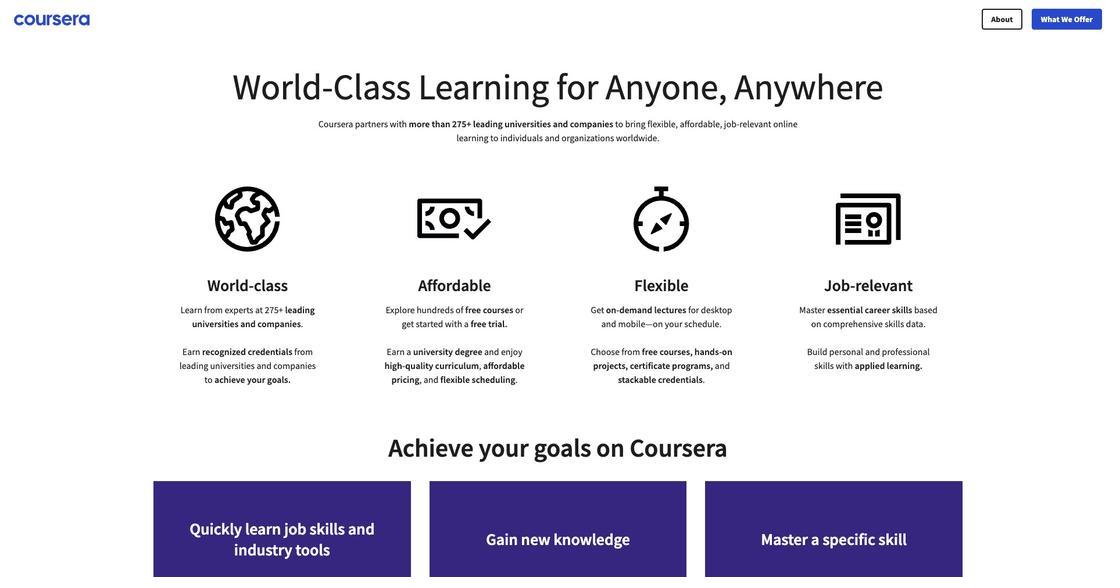 Task type: vqa. For each thing, say whether or not it's contained in the screenshot.
PREFERENCES.
no



Task type: describe. For each thing, give the bounding box(es) containing it.
master essential career skills
[[800, 304, 913, 316]]

career
[[866, 304, 891, 316]]

universities inside from leading universities and companies to
[[210, 360, 255, 372]]

explore hundreds of free courses
[[386, 304, 516, 316]]

we
[[1062, 14, 1073, 24]]

0 horizontal spatial .
[[301, 318, 303, 330]]

of
[[456, 304, 464, 316]]

1 vertical spatial to
[[491, 132, 499, 144]]

job-relevant
[[825, 275, 914, 296]]

and inside the to bring flexible, affordable, job-relevant online learning to individuals and organizations worldwide.
[[545, 132, 560, 144]]

class
[[254, 275, 288, 296]]

0 vertical spatial free
[[466, 304, 481, 316]]

your for achieve your goals on coursera
[[479, 432, 529, 464]]

, and flexible scheduling .
[[420, 374, 518, 386]]

and down quality
[[424, 374, 439, 386]]

world- for class
[[208, 275, 254, 296]]

learning
[[418, 64, 550, 109]]

certificates image
[[832, 182, 907, 257]]

knowledge
[[554, 530, 631, 550]]

learn
[[181, 304, 203, 316]]

recognized
[[202, 346, 246, 358]]

companies inside leading universities and companies
[[258, 318, 301, 330]]

what we offer link
[[1033, 8, 1103, 29]]

high-
[[385, 360, 405, 372]]

globe image
[[210, 182, 285, 257]]

quickly learn job skills and industry tools
[[190, 519, 375, 561]]

to inside from leading universities and companies to
[[205, 374, 213, 386]]

credentials for recognized
[[248, 346, 293, 358]]

degree
[[455, 346, 483, 358]]

hands-
[[695, 346, 723, 358]]

0 vertical spatial to
[[616, 118, 624, 130]]

organizations
[[562, 132, 615, 144]]

from for learn
[[204, 304, 223, 316]]

skill
[[879, 530, 908, 550]]

0 vertical spatial for
[[557, 64, 599, 109]]

quality
[[405, 360, 434, 372]]

choose from
[[591, 346, 642, 358]]

0 vertical spatial universities
[[505, 118, 551, 130]]

certificate
[[630, 360, 671, 372]]

about button
[[983, 8, 1023, 29]]

free courses, hands-on projects, certificate programs,
[[594, 346, 733, 372]]

your for achieve your goals.
[[247, 374, 266, 386]]

with inside build personal and professional skills with
[[836, 360, 854, 372]]

based on comprehensive skills data.
[[812, 304, 938, 330]]

compass image
[[625, 182, 699, 257]]

courses,
[[660, 346, 693, 358]]

goals.
[[267, 374, 291, 386]]

flexible,
[[648, 118, 678, 130]]

get
[[591, 304, 605, 316]]

achieve your goals.
[[215, 374, 291, 386]]

0 vertical spatial companies
[[570, 118, 614, 130]]

master a specific skill
[[762, 530, 908, 550]]

free trial.
[[471, 318, 508, 330]]

get
[[402, 318, 414, 330]]

0 vertical spatial 275+
[[452, 118, 472, 130]]

leading inside leading universities and companies
[[285, 304, 315, 316]]

schedule.
[[685, 318, 722, 330]]

1 horizontal spatial relevant
[[856, 275, 914, 296]]

gain
[[486, 530, 518, 550]]

leading inside from leading universities and companies to
[[180, 360, 208, 372]]

build
[[808, 346, 828, 358]]

relevant inside the to bring flexible, affordable, job-relevant online learning to individuals and organizations worldwide.
[[740, 118, 772, 130]]

explore
[[386, 304, 415, 316]]

choose
[[591, 346, 620, 358]]

. inside and stackable credentials .
[[703, 374, 706, 386]]

and inside quickly learn job skills and industry tools
[[348, 519, 375, 540]]

achieve
[[389, 432, 474, 464]]

or
[[516, 304, 524, 316]]

courses
[[483, 304, 514, 316]]

a inside "or get started with a"
[[464, 318, 469, 330]]

earn for earn a university degree and enjoy high-quality curriculum ,
[[387, 346, 405, 358]]

master for master a specific skill
[[762, 530, 809, 550]]

what
[[1042, 14, 1061, 24]]

1 vertical spatial 275+
[[265, 304, 283, 316]]

earn a university degree and enjoy high-quality curriculum ,
[[385, 346, 523, 372]]

what we offer
[[1042, 14, 1094, 24]]

with inside "or get started with a"
[[445, 318, 463, 330]]

and inside build personal and professional skills with
[[866, 346, 881, 358]]

partners
[[355, 118, 388, 130]]

free for free courses, hands-on projects, certificate programs,
[[642, 346, 658, 358]]

professional
[[883, 346, 931, 358]]

affordable
[[484, 360, 525, 372]]

for desktop and mobile—on your schedule.
[[602, 304, 733, 330]]

learn
[[245, 519, 281, 540]]

lectures
[[655, 304, 687, 316]]

individuals
[[501, 132, 543, 144]]

skills inside build personal and professional skills with
[[815, 360, 835, 372]]

1 vertical spatial ,
[[420, 374, 422, 386]]

earn for earn recognized credentials
[[183, 346, 200, 358]]

on inside 'based on comprehensive skills data.'
[[812, 318, 822, 330]]

affordable,
[[680, 118, 723, 130]]

learning
[[457, 132, 489, 144]]

companies inside from leading universities and companies to
[[274, 360, 316, 372]]

master for master essential career skills
[[800, 304, 826, 316]]

flexible
[[635, 275, 689, 296]]

applied learning.
[[855, 360, 923, 372]]

affordable pricing
[[392, 360, 525, 386]]

skills for master essential career skills
[[893, 304, 913, 316]]

offer
[[1075, 14, 1094, 24]]



Task type: locate. For each thing, give the bounding box(es) containing it.
companies
[[570, 118, 614, 130], [258, 318, 301, 330], [274, 360, 316, 372]]

to
[[616, 118, 624, 130], [491, 132, 499, 144], [205, 374, 213, 386]]

based
[[915, 304, 938, 316]]

world- for class
[[233, 64, 333, 109]]

master
[[800, 304, 826, 316], [762, 530, 809, 550]]

skills for based on comprehensive skills data.
[[885, 318, 905, 330]]

and up achieve your goals.
[[257, 360, 272, 372]]

275+ right at
[[265, 304, 283, 316]]

skills right job
[[310, 519, 345, 540]]

, down quality
[[420, 374, 422, 386]]

relevant left online
[[740, 118, 772, 130]]

0 vertical spatial world-
[[233, 64, 333, 109]]

mobile—on
[[619, 318, 664, 330]]

1 vertical spatial with
[[445, 318, 463, 330]]

and stackable credentials .
[[619, 360, 730, 386]]

to left "bring"
[[616, 118, 624, 130]]

projects,
[[594, 360, 629, 372]]

and down hands-
[[715, 360, 730, 372]]

1 horizontal spatial with
[[445, 318, 463, 330]]

earn recognized credentials
[[183, 346, 293, 358]]

world-class
[[208, 275, 288, 296]]

1 vertical spatial coursera
[[630, 432, 728, 464]]

1 vertical spatial your
[[247, 374, 266, 386]]

a for earn a university degree and enjoy high-quality curriculum ,
[[407, 346, 412, 358]]

free left trial.
[[471, 318, 487, 330]]

universities
[[505, 118, 551, 130], [192, 318, 239, 330], [210, 360, 255, 372]]

credentials up 'goals.'
[[248, 346, 293, 358]]

2 vertical spatial companies
[[274, 360, 316, 372]]

2 horizontal spatial with
[[836, 360, 854, 372]]

1 horizontal spatial for
[[689, 304, 700, 316]]

2 vertical spatial to
[[205, 374, 213, 386]]

universities up individuals
[[505, 118, 551, 130]]

started
[[416, 318, 444, 330]]

, down degree
[[479, 360, 482, 372]]

applied
[[855, 360, 886, 372]]

0 vertical spatial your
[[665, 318, 683, 330]]

0 horizontal spatial earn
[[183, 346, 200, 358]]

skills down "build"
[[815, 360, 835, 372]]

to right the learning
[[491, 132, 499, 144]]

about
[[992, 14, 1014, 24]]

online
[[774, 118, 798, 130]]

from for choose
[[622, 346, 641, 358]]

0 horizontal spatial on
[[597, 432, 625, 464]]

on up "build"
[[812, 318, 822, 330]]

0 horizontal spatial from
[[204, 304, 223, 316]]

1 horizontal spatial from
[[295, 346, 313, 358]]

gain new knowledge
[[486, 530, 631, 550]]

achieve your goals on coursera
[[389, 432, 728, 464]]

0 horizontal spatial 275+
[[265, 304, 283, 316]]

university
[[413, 346, 453, 358]]

job-
[[725, 118, 740, 130]]

2 vertical spatial with
[[836, 360, 854, 372]]

and up 'affordable' at the left bottom
[[485, 346, 500, 358]]

0 horizontal spatial relevant
[[740, 118, 772, 130]]

build personal and professional skills with
[[808, 346, 931, 372]]

0 vertical spatial master
[[800, 304, 826, 316]]

2 vertical spatial leading
[[180, 360, 208, 372]]

on for achieve your goals on coursera
[[597, 432, 625, 464]]

with down personal
[[836, 360, 854, 372]]

1 horizontal spatial earn
[[387, 346, 405, 358]]

trial.
[[489, 318, 508, 330]]

coursera
[[319, 118, 353, 130], [630, 432, 728, 464]]

skills up data.
[[893, 304, 913, 316]]

with
[[390, 118, 407, 130], [445, 318, 463, 330], [836, 360, 854, 372]]

job
[[284, 519, 307, 540]]

1 horizontal spatial 275+
[[452, 118, 472, 130]]

coursera partners with more than 275+ leading universities and companies
[[319, 118, 614, 130]]

1 vertical spatial master
[[762, 530, 809, 550]]

,
[[479, 360, 482, 372], [420, 374, 422, 386]]

1 horizontal spatial .
[[516, 374, 518, 386]]

, inside earn a university degree and enjoy high-quality curriculum ,
[[479, 360, 482, 372]]

from
[[204, 304, 223, 316], [295, 346, 313, 358], [622, 346, 641, 358]]

and up organizations
[[553, 118, 569, 130]]

0 vertical spatial on
[[812, 318, 822, 330]]

2 vertical spatial free
[[642, 346, 658, 358]]

2 horizontal spatial from
[[622, 346, 641, 358]]

with down explore hundreds of free courses
[[445, 318, 463, 330]]

0 horizontal spatial a
[[407, 346, 412, 358]]

on right goals
[[597, 432, 625, 464]]

1 vertical spatial universities
[[192, 318, 239, 330]]

2 vertical spatial your
[[479, 432, 529, 464]]

and inside for desktop and mobile—on your schedule.
[[602, 318, 617, 330]]

and down the "experts"
[[241, 318, 256, 330]]

scheduling
[[472, 374, 516, 386]]

tools
[[296, 540, 330, 561]]

earn left recognized on the bottom left of the page
[[183, 346, 200, 358]]

2 horizontal spatial your
[[665, 318, 683, 330]]

credentials inside and stackable credentials .
[[659, 374, 703, 386]]

1 earn from the left
[[183, 346, 200, 358]]

skills inside 'based on comprehensive skills data.'
[[885, 318, 905, 330]]

free inside the free courses, hands-on projects, certificate programs,
[[642, 346, 658, 358]]

0 vertical spatial a
[[464, 318, 469, 330]]

credentials for stackable
[[659, 374, 703, 386]]

and inside leading universities and companies
[[241, 318, 256, 330]]

at
[[255, 304, 263, 316]]

universities inside leading universities and companies
[[192, 318, 239, 330]]

1 vertical spatial companies
[[258, 318, 301, 330]]

skills for quickly learn job skills and industry tools
[[310, 519, 345, 540]]

1 vertical spatial credentials
[[659, 374, 703, 386]]

worldwide.
[[616, 132, 660, 144]]

experts
[[225, 304, 254, 316]]

world-class learning for anyone, anywhere
[[233, 64, 884, 109]]

2 vertical spatial universities
[[210, 360, 255, 372]]

0 horizontal spatial for
[[557, 64, 599, 109]]

bring
[[626, 118, 646, 130]]

1 horizontal spatial your
[[479, 432, 529, 464]]

coursera logo image
[[14, 15, 90, 25]]

0 vertical spatial relevant
[[740, 118, 772, 130]]

1 horizontal spatial to
[[491, 132, 499, 144]]

leading universities and companies
[[192, 304, 315, 330]]

demand
[[620, 304, 653, 316]]

0 horizontal spatial credentials
[[248, 346, 293, 358]]

0 vertical spatial coursera
[[319, 118, 353, 130]]

and down the on-
[[602, 318, 617, 330]]

0 horizontal spatial to
[[205, 374, 213, 386]]

programs,
[[673, 360, 714, 372]]

anyone,
[[606, 64, 728, 109]]

affordable
[[419, 275, 491, 296]]

2 horizontal spatial a
[[812, 530, 820, 550]]

1 horizontal spatial credentials
[[659, 374, 703, 386]]

industry
[[234, 540, 292, 561]]

companies down at
[[258, 318, 301, 330]]

a down explore hundreds of free courses
[[464, 318, 469, 330]]

on down desktop
[[723, 346, 733, 358]]

on
[[812, 318, 822, 330], [723, 346, 733, 358], [597, 432, 625, 464]]

skills
[[893, 304, 913, 316], [885, 318, 905, 330], [815, 360, 835, 372], [310, 519, 345, 540]]

class
[[333, 64, 411, 109]]

companies up organizations
[[570, 118, 614, 130]]

enjoy
[[501, 346, 523, 358]]

and right tools
[[348, 519, 375, 540]]

more
[[409, 118, 430, 130]]

and right individuals
[[545, 132, 560, 144]]

essential
[[828, 304, 864, 316]]

leading up the learning
[[473, 118, 503, 130]]

0 vertical spatial ,
[[479, 360, 482, 372]]

your inside for desktop and mobile—on your schedule.
[[665, 318, 683, 330]]

job-
[[825, 275, 856, 296]]

relevant
[[740, 118, 772, 130], [856, 275, 914, 296]]

a for master a specific skill
[[812, 530, 820, 550]]

0 vertical spatial leading
[[473, 118, 503, 130]]

1 vertical spatial on
[[723, 346, 733, 358]]

money currency image
[[418, 182, 492, 257]]

free up certificate on the right of the page
[[642, 346, 658, 358]]

new
[[521, 530, 551, 550]]

2 horizontal spatial on
[[812, 318, 822, 330]]

1 vertical spatial leading
[[285, 304, 315, 316]]

1 horizontal spatial a
[[464, 318, 469, 330]]

anywhere
[[735, 64, 884, 109]]

goals
[[534, 432, 592, 464]]

2 earn from the left
[[387, 346, 405, 358]]

comprehensive
[[824, 318, 884, 330]]

for inside for desktop and mobile—on your schedule.
[[689, 304, 700, 316]]

0 horizontal spatial leading
[[180, 360, 208, 372]]

with left more
[[390, 118, 407, 130]]

0 horizontal spatial your
[[247, 374, 266, 386]]

about link
[[983, 8, 1023, 29]]

1 horizontal spatial leading
[[285, 304, 315, 316]]

0 horizontal spatial ,
[[420, 374, 422, 386]]

leading down recognized on the bottom left of the page
[[180, 360, 208, 372]]

quickly
[[190, 519, 242, 540]]

1 horizontal spatial on
[[723, 346, 733, 358]]

leading
[[473, 118, 503, 130], [285, 304, 315, 316], [180, 360, 208, 372]]

skills inside quickly learn job skills and industry tools
[[310, 519, 345, 540]]

2 horizontal spatial leading
[[473, 118, 503, 130]]

and up "applied" in the bottom right of the page
[[866, 346, 881, 358]]

1 horizontal spatial coursera
[[630, 432, 728, 464]]

a up quality
[[407, 346, 412, 358]]

a left 'specific'
[[812, 530, 820, 550]]

and inside and stackable credentials .
[[715, 360, 730, 372]]

achieve
[[215, 374, 245, 386]]

on inside the free courses, hands-on projects, certificate programs,
[[723, 346, 733, 358]]

data.
[[907, 318, 926, 330]]

for
[[557, 64, 599, 109], [689, 304, 700, 316]]

for up schedule.
[[689, 304, 700, 316]]

and inside earn a university degree and enjoy high-quality curriculum ,
[[485, 346, 500, 358]]

on-
[[607, 304, 620, 316]]

leading down "class"
[[285, 304, 315, 316]]

0 vertical spatial with
[[390, 118, 407, 130]]

1 vertical spatial relevant
[[856, 275, 914, 296]]

0 horizontal spatial coursera
[[319, 118, 353, 130]]

earn inside earn a university degree and enjoy high-quality curriculum ,
[[387, 346, 405, 358]]

than
[[432, 118, 451, 130]]

curriculum
[[435, 360, 479, 372]]

to bring flexible, affordable, job-relevant online learning to individuals and organizations worldwide.
[[457, 118, 798, 144]]

1 vertical spatial world-
[[208, 275, 254, 296]]

1 vertical spatial for
[[689, 304, 700, 316]]

1 vertical spatial free
[[471, 318, 487, 330]]

universities down learn from experts at 275+
[[192, 318, 239, 330]]

2 vertical spatial on
[[597, 432, 625, 464]]

and inside from leading universities and companies to
[[257, 360, 272, 372]]

credentials
[[248, 346, 293, 358], [659, 374, 703, 386]]

free right of
[[466, 304, 481, 316]]

universities up achieve
[[210, 360, 255, 372]]

a
[[464, 318, 469, 330], [407, 346, 412, 358], [812, 530, 820, 550]]

1 vertical spatial a
[[407, 346, 412, 358]]

what we offer button
[[1033, 8, 1103, 29]]

skills left data.
[[885, 318, 905, 330]]

your
[[665, 318, 683, 330], [247, 374, 266, 386], [479, 432, 529, 464]]

free for free trial.
[[471, 318, 487, 330]]

2 horizontal spatial .
[[703, 374, 706, 386]]

credentials down programs,
[[659, 374, 703, 386]]

on for free courses, hands-on projects, certificate programs,
[[723, 346, 733, 358]]

275+ up the learning
[[452, 118, 472, 130]]

2 horizontal spatial to
[[616, 118, 624, 130]]

a inside earn a university degree and enjoy high-quality curriculum ,
[[407, 346, 412, 358]]

1 horizontal spatial ,
[[479, 360, 482, 372]]

free
[[466, 304, 481, 316], [471, 318, 487, 330], [642, 346, 658, 358]]

get on-demand lectures
[[591, 304, 689, 316]]

from inside from leading universities and companies to
[[295, 346, 313, 358]]

relevant up career
[[856, 275, 914, 296]]

personal
[[830, 346, 864, 358]]

2 vertical spatial a
[[812, 530, 820, 550]]

pricing
[[392, 374, 420, 386]]

desktop
[[702, 304, 733, 316]]

earn up the high-
[[387, 346, 405, 358]]

0 horizontal spatial with
[[390, 118, 407, 130]]

to left achieve
[[205, 374, 213, 386]]

0 vertical spatial credentials
[[248, 346, 293, 358]]

companies up 'goals.'
[[274, 360, 316, 372]]

for up organizations
[[557, 64, 599, 109]]

specific
[[823, 530, 876, 550]]



